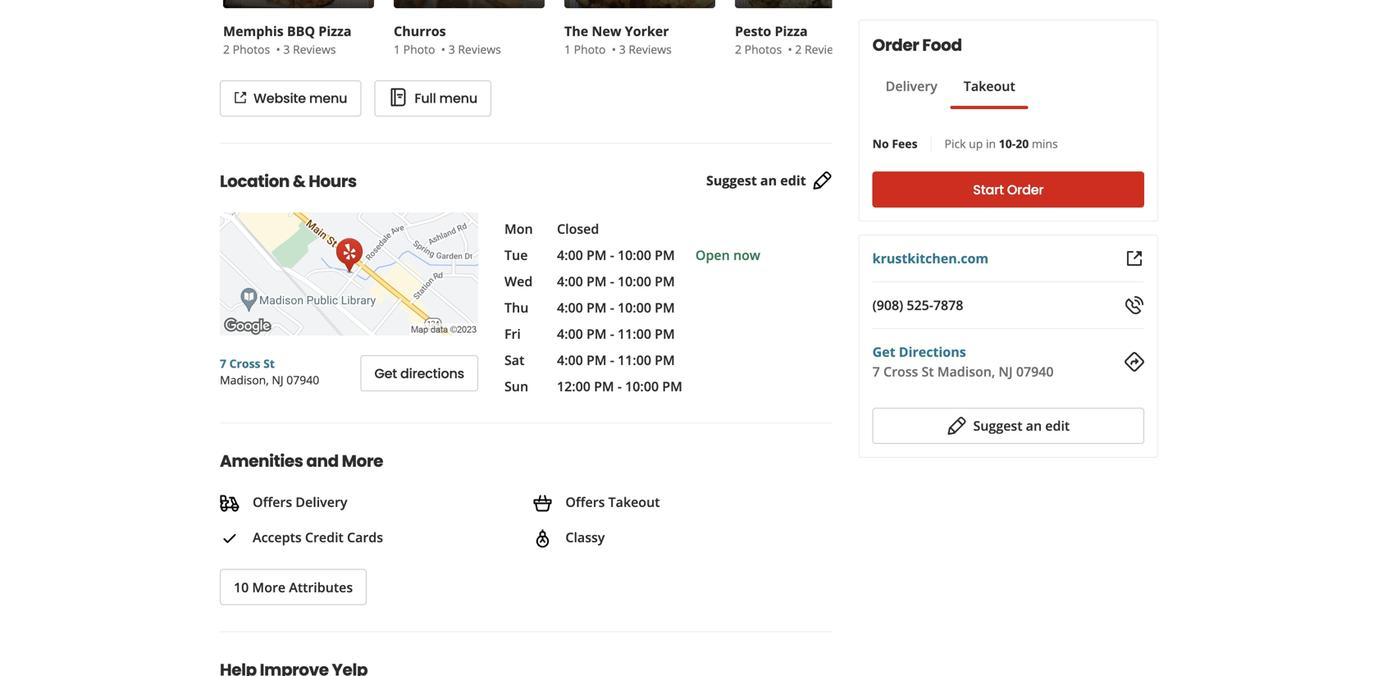 Task type: locate. For each thing, give the bounding box(es) containing it.
0 horizontal spatial 7
[[220, 356, 226, 371]]

location & hours
[[220, 170, 357, 193]]

2 photo from the left
[[574, 41, 606, 57]]

0 horizontal spatial order
[[873, 34, 919, 57]]

1 horizontal spatial offers
[[566, 493, 605, 511]]

tab list
[[873, 76, 1029, 109]]

1 vertical spatial order
[[1007, 181, 1044, 199]]

2 photos from the left
[[745, 41, 782, 57]]

1 horizontal spatial 2
[[735, 41, 742, 57]]

memphis
[[223, 22, 284, 40]]

0 horizontal spatial 1
[[394, 41, 400, 57]]

07940 up suggest an edit button
[[1016, 363, 1054, 380]]

suggest down get directions 7 cross st madison, nj 07940
[[974, 417, 1023, 434]]

credit
[[305, 528, 344, 546]]

- for wed
[[610, 272, 614, 290]]

sun
[[505, 377, 529, 395]]

1 menu from the left
[[309, 89, 347, 107]]

1 horizontal spatial 3 reviews
[[449, 41, 501, 57]]

offers up accepts
[[253, 493, 292, 511]]

3 reviews from the left
[[629, 41, 672, 57]]

1 horizontal spatial edit
[[1046, 417, 1070, 434]]

0 vertical spatial 4:00 pm - 11:00 pm
[[557, 325, 675, 343]]

1 inside "the new yorker 1 photo"
[[565, 41, 571, 57]]

1 horizontal spatial 1
[[565, 41, 571, 57]]

0 vertical spatial get
[[873, 343, 896, 361]]

menu right full
[[439, 89, 478, 107]]

1 horizontal spatial suggest
[[974, 417, 1023, 434]]

1 horizontal spatial more
[[342, 450, 383, 473]]

0 horizontal spatial 2
[[223, 41, 230, 57]]

1 horizontal spatial 7
[[873, 363, 880, 380]]

0 vertical spatial 4:00 pm - 10:00 pm
[[557, 246, 675, 264]]

get
[[873, 343, 896, 361], [375, 364, 397, 383]]

directions
[[899, 343, 966, 361]]

and
[[306, 450, 339, 473]]

0 horizontal spatial more
[[252, 579, 286, 596]]

1 vertical spatial edit
[[1046, 417, 1070, 434]]

10:00 for sun
[[625, 377, 659, 395]]

get directions link
[[361, 355, 478, 391]]

suggest an edit inside location & hours element
[[706, 172, 806, 189]]

4:00 for tue
[[557, 246, 583, 264]]

2 horizontal spatial 2
[[795, 41, 802, 57]]

0 horizontal spatial an
[[761, 172, 777, 189]]

0 vertical spatial an
[[761, 172, 777, 189]]

1 horizontal spatial 24 pencil v2 image
[[947, 416, 967, 436]]

4:00 pm - 11:00 pm
[[557, 325, 675, 343], [557, 351, 675, 369]]

2 vertical spatial 4:00 pm - 10:00 pm
[[557, 299, 675, 316]]

3 down bbq
[[283, 41, 290, 57]]

2 3 reviews from the left
[[449, 41, 501, 57]]

1 horizontal spatial 3
[[449, 41, 455, 57]]

madison,
[[938, 363, 995, 380], [220, 372, 269, 388]]

madison, down the 7 cross st link
[[220, 372, 269, 388]]

1 3 reviews from the left
[[283, 41, 336, 57]]

2 inside pesto pizza 2 photos
[[735, 41, 742, 57]]

1 photo from the left
[[403, 41, 435, 57]]

4 reviews from the left
[[805, 41, 848, 57]]

more
[[342, 450, 383, 473], [252, 579, 286, 596]]

classy
[[566, 528, 605, 546]]

1 4:00 from the top
[[557, 246, 583, 264]]

1 4:00 pm - 10:00 pm from the top
[[557, 246, 675, 264]]

edit
[[781, 172, 806, 189], [1046, 417, 1070, 434]]

krustkitchen.com link
[[873, 249, 989, 267]]

10:00 for thu
[[618, 299, 651, 316]]

map image
[[220, 213, 478, 336]]

suggest
[[706, 172, 757, 189], [974, 417, 1023, 434]]

1 4:00 pm - 11:00 pm from the top
[[557, 325, 675, 343]]

24 menu v2 image
[[388, 87, 408, 107]]

0 horizontal spatial photos
[[233, 41, 270, 57]]

order
[[873, 34, 919, 57], [1007, 181, 1044, 199]]

offers for offers takeout
[[566, 493, 605, 511]]

525-
[[907, 296, 934, 314]]

3 reviews down "churros" image
[[449, 41, 501, 57]]

nj
[[999, 363, 1013, 380], [272, 372, 284, 388]]

1 horizontal spatial menu
[[439, 89, 478, 107]]

1 horizontal spatial nj
[[999, 363, 1013, 380]]

get down (908)
[[873, 343, 896, 361]]

1 vertical spatial delivery
[[296, 493, 347, 511]]

2 4:00 pm - 11:00 pm from the top
[[557, 351, 675, 369]]

1 horizontal spatial 07940
[[1016, 363, 1054, 380]]

st
[[263, 356, 275, 371], [922, 363, 934, 380]]

churros 1 photo
[[394, 22, 446, 57]]

0 vertical spatial order
[[873, 34, 919, 57]]

1 vertical spatial an
[[1026, 417, 1042, 434]]

more right 10
[[252, 579, 286, 596]]

photos down pesto at the right top of page
[[745, 41, 782, 57]]

0 horizontal spatial get
[[375, 364, 397, 383]]

start order
[[973, 181, 1044, 199]]

1 photos from the left
[[233, 41, 270, 57]]

1 vertical spatial suggest
[[974, 417, 1023, 434]]

0 horizontal spatial edit
[[781, 172, 806, 189]]

suggest an edit button
[[873, 408, 1145, 444]]

4:00 pm - 10:00 pm
[[557, 246, 675, 264], [557, 272, 675, 290], [557, 299, 675, 316]]

st inside get directions 7 cross st madison, nj 07940
[[922, 363, 934, 380]]

reviews for pesto pizza
[[805, 41, 848, 57]]

offers delivery
[[253, 493, 347, 511]]

2
[[223, 41, 230, 57], [735, 41, 742, 57], [795, 41, 802, 57]]

1 horizontal spatial madison,
[[938, 363, 995, 380]]

1 horizontal spatial pizza
[[775, 22, 808, 40]]

2 1 from the left
[[565, 41, 571, 57]]

10:00 for wed
[[618, 272, 651, 290]]

07940
[[1016, 363, 1054, 380], [287, 372, 319, 388]]

10-
[[999, 136, 1016, 151]]

2 horizontal spatial 3
[[619, 41, 626, 57]]

0 horizontal spatial pizza
[[319, 22, 352, 40]]

location & hours element
[[194, 143, 859, 396]]

2 down memphis
[[223, 41, 230, 57]]

24 pencil v2 image
[[813, 171, 833, 191], [947, 416, 967, 436]]

1 vertical spatial 4:00 pm - 10:00 pm
[[557, 272, 675, 290]]

fri
[[505, 325, 521, 343]]

2 down pesto pizza image
[[795, 41, 802, 57]]

1 vertical spatial 11:00
[[618, 351, 651, 369]]

1 3 from the left
[[283, 41, 290, 57]]

fees
[[892, 136, 918, 151]]

24 pencil v2 image inside suggest an edit button
[[947, 416, 967, 436]]

3 down new on the top
[[619, 41, 626, 57]]

0 horizontal spatial nj
[[272, 372, 284, 388]]

1 vertical spatial 24 pencil v2 image
[[947, 416, 967, 436]]

24 phone v2 image
[[1125, 295, 1145, 315]]

4:00 for wed
[[557, 272, 583, 290]]

1
[[394, 41, 400, 57], [565, 41, 571, 57]]

12:00 pm - 10:00 pm
[[557, 377, 683, 395]]

photo down the
[[574, 41, 606, 57]]

0 vertical spatial suggest
[[706, 172, 757, 189]]

3
[[283, 41, 290, 57], [449, 41, 455, 57], [619, 41, 626, 57]]

madison, down directions
[[938, 363, 995, 380]]

full menu
[[415, 89, 478, 107]]

accepts credit cards
[[253, 528, 383, 546]]

0 horizontal spatial suggest an edit
[[706, 172, 806, 189]]

get left directions
[[375, 364, 397, 383]]

website
[[254, 89, 306, 107]]

st inside 7 cross st madison, nj 07940
[[263, 356, 275, 371]]

0 horizontal spatial suggest
[[706, 172, 757, 189]]

offers takeout
[[566, 493, 660, 511]]

- for sat
[[610, 351, 614, 369]]

07940 inside 7 cross st madison, nj 07940
[[287, 372, 319, 388]]

2 horizontal spatial 3 reviews
[[619, 41, 672, 57]]

0 vertical spatial 24 pencil v2 image
[[813, 171, 833, 191]]

cards
[[347, 528, 383, 546]]

2 down pesto at the right top of page
[[735, 41, 742, 57]]

photos down memphis
[[233, 41, 270, 57]]

suggest up 'open now'
[[706, 172, 757, 189]]

in
[[986, 136, 996, 151]]

- for fri
[[610, 325, 614, 343]]

1 horizontal spatial st
[[922, 363, 934, 380]]

get inside location & hours element
[[375, 364, 397, 383]]

suggest inside button
[[974, 417, 1023, 434]]

0 horizontal spatial 3 reviews
[[283, 41, 336, 57]]

menu element
[[220, 0, 889, 117]]

1 1 from the left
[[394, 41, 400, 57]]

photos inside pesto pizza 2 photos
[[745, 41, 782, 57]]

thu
[[505, 299, 529, 316]]

1 horizontal spatial an
[[1026, 417, 1042, 434]]

1 reviews from the left
[[293, 41, 336, 57]]

2 4:00 pm - 10:00 pm from the top
[[557, 272, 675, 290]]

10:00
[[618, 246, 651, 264], [618, 272, 651, 290], [618, 299, 651, 316], [625, 377, 659, 395]]

4 4:00 from the top
[[557, 325, 583, 343]]

amenities and more element
[[194, 423, 846, 605]]

1 vertical spatial suggest an edit
[[974, 417, 1070, 434]]

2 menu from the left
[[439, 89, 478, 107]]

10
[[234, 579, 249, 596]]

menu right website
[[309, 89, 347, 107]]

1 down the
[[565, 41, 571, 57]]

pizza inside memphis bbq pizza 2 photos
[[319, 22, 352, 40]]

takeout inside amenities and more element
[[609, 493, 660, 511]]

0 horizontal spatial photo
[[403, 41, 435, 57]]

reviews down the yorker
[[629, 41, 672, 57]]

4:00 for thu
[[557, 299, 583, 316]]

pizza right bbq
[[319, 22, 352, 40]]

&
[[293, 170, 306, 193]]

3 reviews
[[283, 41, 336, 57], [449, 41, 501, 57], [619, 41, 672, 57]]

3 reviews down bbq
[[283, 41, 336, 57]]

1 vertical spatial get
[[375, 364, 397, 383]]

full
[[415, 89, 436, 107]]

3 reviews down the yorker
[[619, 41, 672, 57]]

1 inside churros 1 photo
[[394, 41, 400, 57]]

suggest an edit link
[[706, 171, 833, 191]]

bbq
[[287, 22, 315, 40]]

3 3 from the left
[[619, 41, 626, 57]]

directions
[[400, 364, 464, 383]]

1 pizza from the left
[[319, 22, 352, 40]]

(908) 525-7878
[[873, 296, 964, 314]]

1 2 from the left
[[223, 41, 230, 57]]

delivery down order food
[[886, 77, 938, 95]]

0 horizontal spatial madison,
[[220, 372, 269, 388]]

wed
[[505, 272, 533, 290]]

pick up in 10-20 mins
[[945, 136, 1058, 151]]

0 vertical spatial delivery
[[886, 77, 938, 95]]

photo
[[403, 41, 435, 57], [574, 41, 606, 57]]

2 reviews from the left
[[458, 41, 501, 57]]

1 down churros
[[394, 41, 400, 57]]

1 vertical spatial takeout
[[609, 493, 660, 511]]

get inside get directions 7 cross st madison, nj 07940
[[873, 343, 896, 361]]

suggest an edit inside button
[[974, 417, 1070, 434]]

nj up suggest an edit button
[[999, 363, 1013, 380]]

- for sun
[[618, 377, 622, 395]]

1 horizontal spatial suggest an edit
[[974, 417, 1070, 434]]

pizza down pesto pizza image
[[775, 22, 808, 40]]

0 horizontal spatial takeout
[[609, 493, 660, 511]]

24 ambience v2 image
[[533, 529, 552, 548]]

07940 up 'amenities and more'
[[287, 372, 319, 388]]

0 vertical spatial suggest an edit
[[706, 172, 806, 189]]

takeout tab panel
[[873, 109, 1029, 116]]

3 2 from the left
[[795, 41, 802, 57]]

2 11:00 from the top
[[618, 351, 651, 369]]

order left food
[[873, 34, 919, 57]]

2 3 from the left
[[449, 41, 455, 57]]

1 vertical spatial 4:00 pm - 11:00 pm
[[557, 351, 675, 369]]

0 vertical spatial edit
[[781, 172, 806, 189]]

photo down churros
[[403, 41, 435, 57]]

2 pizza from the left
[[775, 22, 808, 40]]

2 offers from the left
[[566, 493, 605, 511]]

order food
[[873, 34, 962, 57]]

24 checkmark v2 image
[[220, 529, 240, 548]]

0 horizontal spatial menu
[[309, 89, 347, 107]]

20
[[1016, 136, 1029, 151]]

11:00
[[618, 325, 651, 343], [618, 351, 651, 369]]

1 horizontal spatial photos
[[745, 41, 782, 57]]

1 offers from the left
[[253, 493, 292, 511]]

1 horizontal spatial get
[[873, 343, 896, 361]]

11:00 for fri
[[618, 325, 651, 343]]

get directions
[[375, 364, 464, 383]]

reviews down pesto pizza image
[[805, 41, 848, 57]]

(908)
[[873, 296, 904, 314]]

1 horizontal spatial photo
[[574, 41, 606, 57]]

1 11:00 from the top
[[618, 325, 651, 343]]

delivery
[[886, 77, 938, 95], [296, 493, 347, 511]]

0 horizontal spatial 07940
[[287, 372, 319, 388]]

3 for memphis
[[283, 41, 290, 57]]

pm
[[587, 246, 607, 264], [655, 246, 675, 264], [587, 272, 607, 290], [655, 272, 675, 290], [587, 299, 607, 316], [655, 299, 675, 316], [587, 325, 607, 343], [655, 325, 675, 343], [587, 351, 607, 369], [655, 351, 675, 369], [594, 377, 614, 395], [662, 377, 683, 395]]

food
[[922, 34, 962, 57]]

yorker
[[625, 22, 669, 40]]

suggest an edit
[[706, 172, 806, 189], [974, 417, 1070, 434]]

0 horizontal spatial st
[[263, 356, 275, 371]]

0 horizontal spatial delivery
[[296, 493, 347, 511]]

1 horizontal spatial delivery
[[886, 77, 938, 95]]

3 3 reviews from the left
[[619, 41, 672, 57]]

1 horizontal spatial order
[[1007, 181, 1044, 199]]

5 4:00 from the top
[[557, 351, 583, 369]]

offers
[[253, 493, 292, 511], [566, 493, 605, 511]]

0 vertical spatial more
[[342, 450, 383, 473]]

takeout
[[964, 77, 1016, 95], [609, 493, 660, 511]]

0 horizontal spatial cross
[[229, 356, 261, 371]]

-
[[610, 246, 614, 264], [610, 272, 614, 290], [610, 299, 614, 316], [610, 325, 614, 343], [610, 351, 614, 369], [618, 377, 622, 395]]

0 vertical spatial 11:00
[[618, 325, 651, 343]]

0 horizontal spatial offers
[[253, 493, 292, 511]]

more right and
[[342, 450, 383, 473]]

3 right churros 1 photo
[[449, 41, 455, 57]]

tab list containing delivery
[[873, 76, 1029, 109]]

0 horizontal spatial 3
[[283, 41, 290, 57]]

2 4:00 from the top
[[557, 272, 583, 290]]

order right start
[[1007, 181, 1044, 199]]

the
[[565, 22, 589, 40]]

reviews down "churros" image
[[458, 41, 501, 57]]

1 horizontal spatial takeout
[[964, 77, 1016, 95]]

2 2 from the left
[[735, 41, 742, 57]]

3 for churros
[[449, 41, 455, 57]]

location
[[220, 170, 290, 193]]

reviews down bbq
[[293, 41, 336, 57]]

nj down the 7 cross st link
[[272, 372, 284, 388]]

3 4:00 pm - 10:00 pm from the top
[[557, 299, 675, 316]]

cross
[[229, 356, 261, 371], [884, 363, 918, 380]]

delivery up credit
[[296, 493, 347, 511]]

offers up classy at the left bottom of page
[[566, 493, 605, 511]]

an inside location & hours element
[[761, 172, 777, 189]]

3 4:00 from the top
[[557, 299, 583, 316]]

photos inside memphis bbq pizza 2 photos
[[233, 41, 270, 57]]

open now
[[696, 246, 761, 264]]

get for get directions
[[375, 364, 397, 383]]

photos
[[233, 41, 270, 57], [745, 41, 782, 57]]

1 horizontal spatial cross
[[884, 363, 918, 380]]

memphis bbq pizza image
[[223, 0, 374, 8]]

1 vertical spatial more
[[252, 579, 286, 596]]

- for tue
[[610, 246, 614, 264]]

no fees
[[873, 136, 918, 151]]

memphis bbq pizza 2 photos
[[223, 22, 352, 57]]

4:00
[[557, 246, 583, 264], [557, 272, 583, 290], [557, 299, 583, 316], [557, 325, 583, 343], [557, 351, 583, 369]]

0 horizontal spatial 24 pencil v2 image
[[813, 171, 833, 191]]



Task type: describe. For each thing, give the bounding box(es) containing it.
closed
[[557, 220, 599, 238]]

pizza inside pesto pizza 2 photos
[[775, 22, 808, 40]]

new
[[592, 22, 622, 40]]

full menu link
[[374, 80, 492, 117]]

madison, inside 7 cross st madison, nj 07940
[[220, 372, 269, 388]]

mon
[[505, 220, 533, 238]]

madison, inside get directions 7 cross st madison, nj 07940
[[938, 363, 995, 380]]

16 external link v2 image
[[234, 91, 247, 104]]

churros
[[394, 22, 446, 40]]

amenities and more
[[220, 450, 383, 473]]

start
[[973, 181, 1004, 199]]

pick
[[945, 136, 966, 151]]

3 reviews for photo
[[449, 41, 501, 57]]

more inside 10 more attributes dropdown button
[[252, 579, 286, 596]]

photo inside churros 1 photo
[[403, 41, 435, 57]]

order inside button
[[1007, 181, 1044, 199]]

07940 inside get directions 7 cross st madison, nj 07940
[[1016, 363, 1054, 380]]

menu for website menu
[[309, 89, 347, 107]]

pesto
[[735, 22, 772, 40]]

sat
[[505, 351, 525, 369]]

3 reviews for pizza
[[283, 41, 336, 57]]

churros image
[[394, 0, 545, 8]]

7 cross st madison, nj 07940
[[220, 356, 319, 388]]

reviews for churros
[[458, 41, 501, 57]]

4:00 pm - 10:00 pm for wed
[[557, 272, 675, 290]]

24 external link v2 image
[[1125, 249, 1145, 268]]

website menu
[[254, 89, 347, 107]]

hours
[[309, 170, 357, 193]]

- for thu
[[610, 299, 614, 316]]

krustkitchen.com
[[873, 249, 989, 267]]

open
[[696, 246, 730, 264]]

up
[[969, 136, 983, 151]]

get directions 7 cross st madison, nj 07940
[[873, 343, 1054, 380]]

10:00 for tue
[[618, 246, 651, 264]]

photo inside "the new yorker 1 photo"
[[574, 41, 606, 57]]

4:00 for sat
[[557, 351, 583, 369]]

offers for offers delivery
[[253, 493, 292, 511]]

10 more attributes button
[[220, 569, 367, 605]]

now
[[734, 246, 761, 264]]

menu for full menu
[[439, 89, 478, 107]]

nj inside get directions 7 cross st madison, nj 07940
[[999, 363, 1013, 380]]

4:00 pm - 11:00 pm for sat
[[557, 351, 675, 369]]

start order button
[[873, 171, 1145, 208]]

the new yorker 1 photo
[[565, 22, 669, 57]]

cross inside get directions 7 cross st madison, nj 07940
[[884, 363, 918, 380]]

24 pencil v2 image inside location & hours element
[[813, 171, 833, 191]]

4:00 pm - 11:00 pm for fri
[[557, 325, 675, 343]]

attributes
[[289, 579, 353, 596]]

2 reviews
[[795, 41, 848, 57]]

24 shopping v2 image
[[533, 494, 552, 513]]

10 more attributes
[[234, 579, 353, 596]]

pesto pizza 2 photos
[[735, 22, 808, 57]]

pesto pizza image
[[735, 0, 886, 8]]

3 for the
[[619, 41, 626, 57]]

amenities
[[220, 450, 303, 473]]

7878
[[934, 296, 964, 314]]

get directions link
[[873, 343, 966, 361]]

nj inside 7 cross st madison, nj 07940
[[272, 372, 284, 388]]

an inside button
[[1026, 417, 1042, 434]]

3 reviews for yorker
[[619, 41, 672, 57]]

mins
[[1032, 136, 1058, 151]]

reviews for the new yorker
[[629, 41, 672, 57]]

24 directions v2 image
[[1125, 352, 1145, 372]]

edit inside location & hours element
[[781, 172, 806, 189]]

get for get directions 7 cross st madison, nj 07940
[[873, 343, 896, 361]]

delivery inside amenities and more element
[[296, 493, 347, 511]]

reviews for memphis bbq pizza
[[293, 41, 336, 57]]

11:00 for sat
[[618, 351, 651, 369]]

4:00 pm - 10:00 pm for thu
[[557, 299, 675, 316]]

4:00 pm - 10:00 pm for tue
[[557, 246, 675, 264]]

24 order v2 image
[[220, 494, 240, 513]]

2 inside memphis bbq pizza 2 photos
[[223, 41, 230, 57]]

cross inside 7 cross st madison, nj 07940
[[229, 356, 261, 371]]

7 inside get directions 7 cross st madison, nj 07940
[[873, 363, 880, 380]]

the new yorker image
[[565, 0, 715, 8]]

0 vertical spatial takeout
[[964, 77, 1016, 95]]

4:00 for fri
[[557, 325, 583, 343]]

12:00
[[557, 377, 591, 395]]

accepts
[[253, 528, 302, 546]]

tue
[[505, 246, 528, 264]]

delivery inside tab list
[[886, 77, 938, 95]]

7 cross st link
[[220, 356, 275, 371]]

website menu link
[[220, 80, 361, 117]]

7 inside 7 cross st madison, nj 07940
[[220, 356, 226, 371]]

no
[[873, 136, 889, 151]]

suggest inside location & hours element
[[706, 172, 757, 189]]

edit inside button
[[1046, 417, 1070, 434]]



Task type: vqa. For each thing, say whether or not it's contained in the screenshot.
Suggest an edit link
yes



